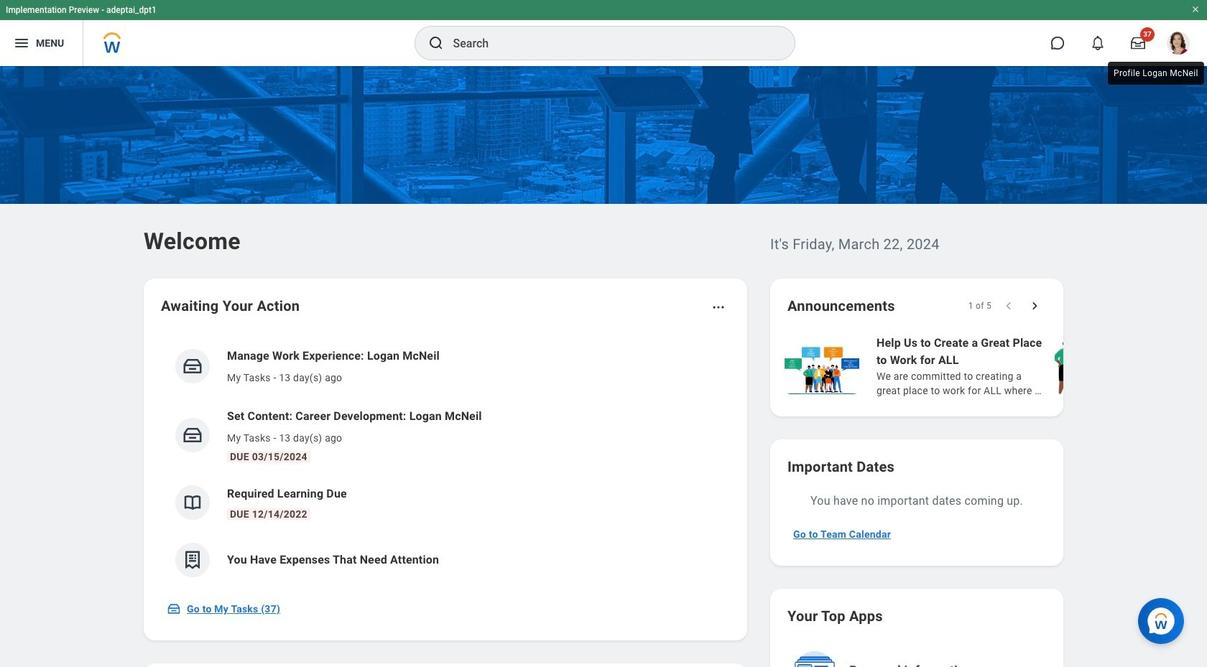 Task type: describe. For each thing, give the bounding box(es) containing it.
chevron right small image
[[1028, 299, 1042, 313]]

close environment banner image
[[1192, 5, 1200, 14]]

1 vertical spatial inbox image
[[167, 602, 181, 617]]

dashboard expenses image
[[182, 550, 203, 571]]

chevron left small image
[[1002, 299, 1016, 313]]



Task type: vqa. For each thing, say whether or not it's contained in the screenshot.
Workday Assistant region
no



Task type: locate. For each thing, give the bounding box(es) containing it.
inbox image
[[182, 356, 203, 377]]

list
[[782, 333, 1207, 400], [161, 336, 730, 589]]

notifications large image
[[1091, 36, 1105, 50]]

0 horizontal spatial inbox image
[[167, 602, 181, 617]]

tooltip
[[1105, 59, 1207, 88]]

banner
[[0, 0, 1207, 66]]

0 vertical spatial inbox image
[[182, 425, 203, 446]]

status
[[969, 300, 992, 312]]

main content
[[0, 66, 1207, 668]]

book open image
[[182, 492, 203, 514]]

1 horizontal spatial list
[[782, 333, 1207, 400]]

profile logan mcneil image
[[1167, 32, 1190, 58]]

1 horizontal spatial inbox image
[[182, 425, 203, 446]]

related actions image
[[712, 300, 726, 315]]

Search Workday  search field
[[453, 27, 765, 59]]

search image
[[427, 34, 445, 52]]

justify image
[[13, 34, 30, 52]]

inbox large image
[[1131, 36, 1146, 50]]

0 horizontal spatial list
[[161, 336, 730, 589]]

inbox image
[[182, 425, 203, 446], [167, 602, 181, 617]]



